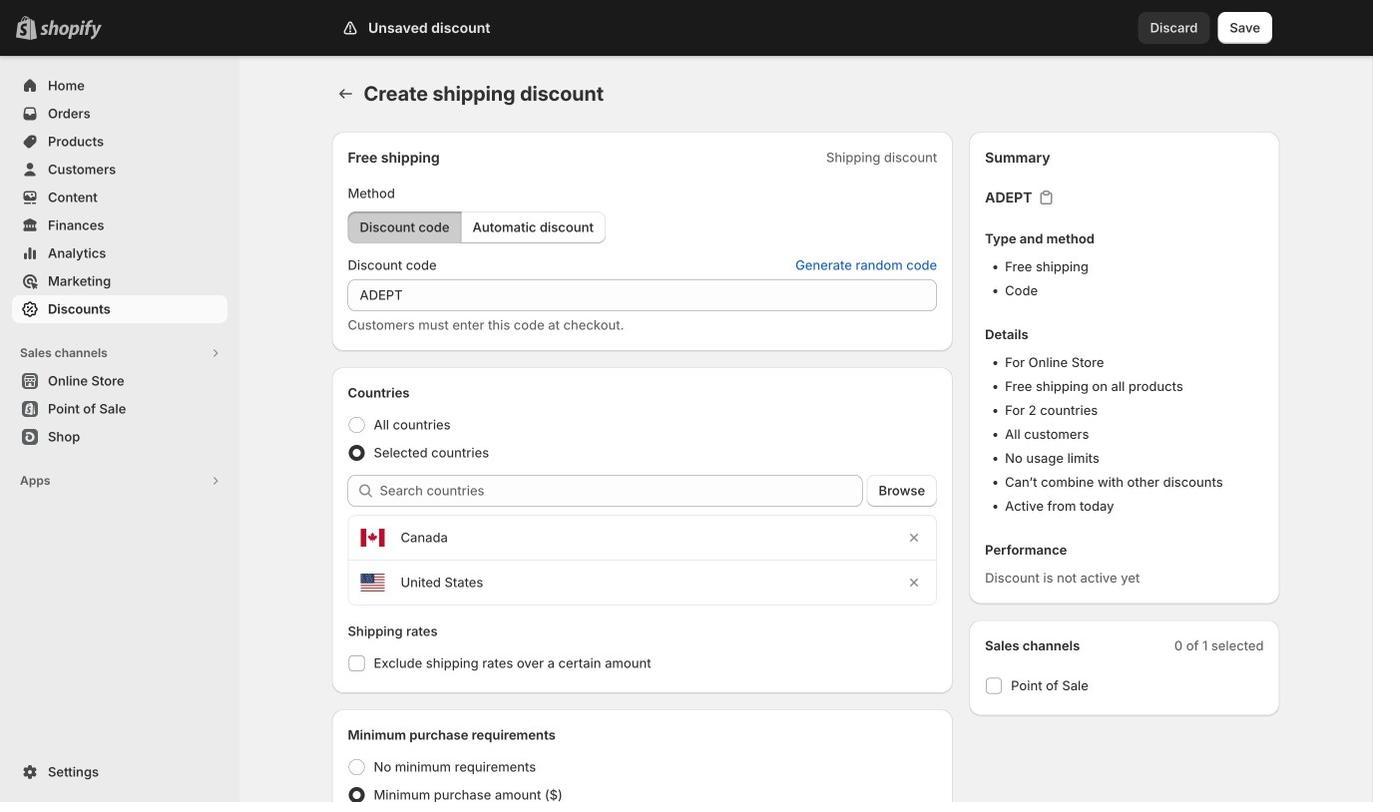 Task type: locate. For each thing, give the bounding box(es) containing it.
shopify image
[[40, 20, 102, 40]]

None text field
[[348, 279, 937, 311]]



Task type: vqa. For each thing, say whether or not it's contained in the screenshot.
search countries text box
yes



Task type: describe. For each thing, give the bounding box(es) containing it.
Search countries text field
[[380, 475, 863, 507]]



